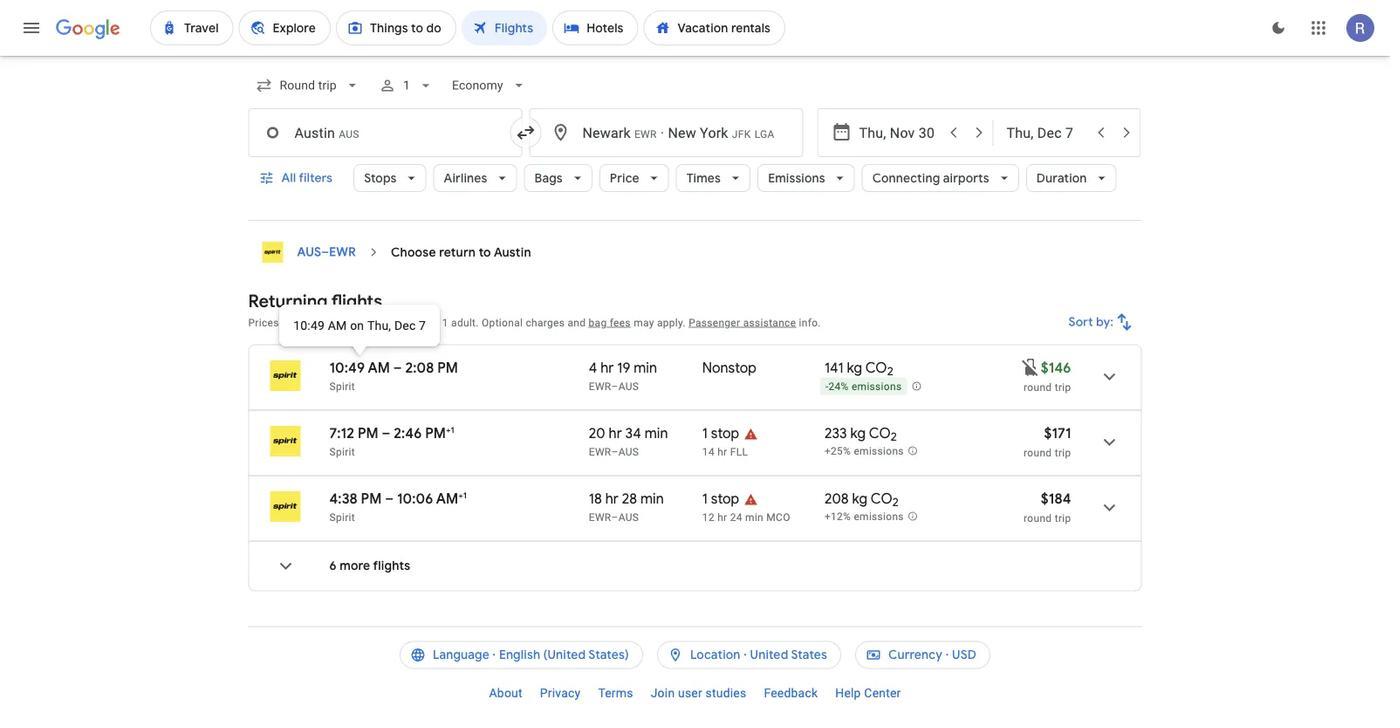 Task type: describe. For each thing, give the bounding box(es) containing it.
20
[[589, 425, 606, 443]]

connecting
[[873, 171, 941, 186]]

emissions for 208
[[854, 511, 904, 524]]

this price for this flight doesn't include overhead bin access. if you need a carry-on bag, use the bags filter to update prices. image
[[1020, 357, 1041, 378]]

connecting airports button
[[862, 158, 1019, 199]]

$146
[[1041, 359, 1072, 377]]

spirit for 4:38
[[330, 512, 355, 524]]

bags
[[535, 171, 563, 186]]

1 fees from the left
[[402, 317, 423, 329]]

2 for 208
[[893, 496, 899, 510]]

for
[[426, 317, 440, 329]]

airlines button
[[433, 158, 517, 199]]

2 for 233
[[891, 430, 897, 445]]

passenger assistance button
[[689, 317, 796, 329]]

Arrival time: 2:46 PM on  Friday, December 8. text field
[[394, 425, 455, 443]]

location
[[690, 648, 741, 663]]

6
[[330, 559, 337, 574]]

12
[[703, 512, 715, 524]]

none search field containing newark
[[248, 65, 1142, 221]]

· new york
[[657, 125, 729, 141]]

emissions
[[768, 171, 825, 186]]

24
[[730, 512, 743, 524]]

0 vertical spatial emissions
[[852, 381, 902, 393]]

states
[[791, 648, 828, 663]]

nonstop flight. element
[[703, 359, 757, 380]]

privacy link
[[531, 680, 590, 708]]

7
[[419, 319, 426, 333]]

141 kg co 2
[[825, 359, 894, 379]]

ewr for 2:08 pm
[[589, 381, 612, 393]]

charges
[[526, 317, 565, 329]]

10:49 for am on thu,
[[294, 319, 325, 333]]

4 hr 19 min ewr – aus
[[589, 359, 657, 393]]

returning flights
[[248, 290, 382, 313]]

+ for 10:06 am
[[458, 490, 463, 501]]

am on thu,
[[328, 319, 391, 333]]

-24% emissions
[[826, 381, 902, 393]]

spirit for 7:12
[[330, 446, 355, 458]]

min right the 24
[[746, 512, 764, 524]]

10:49 am – 2:08 pm spirit
[[330, 359, 458, 393]]

2 for 141
[[887, 365, 894, 379]]

leaves newark liberty international airport at 7:12 pm on thursday, december 7 and arrives at austin-bergstrom international airport at 2:46 pm on friday, december 8. element
[[330, 425, 455, 443]]

stops button
[[354, 158, 427, 199]]

0 vertical spatial flights
[[331, 290, 382, 313]]

about link
[[481, 680, 531, 708]]

pm right 4:38
[[361, 490, 382, 508]]

user
[[678, 687, 703, 701]]

language
[[433, 648, 490, 663]]

austin
[[494, 245, 531, 261]]

10:49 for am
[[330, 359, 365, 377]]

new
[[668, 125, 697, 141]]

layover (1 of 1) is a 12 hr 24 min overnight layover at orlando international airport in orlando. element
[[703, 511, 816, 525]]

mco
[[767, 512, 791, 524]]

adult.
[[451, 317, 479, 329]]

aus for 10:06 am
[[619, 512, 639, 524]]

include
[[282, 317, 317, 329]]

+12%
[[825, 511, 851, 524]]

spirit inside 10:49 am – 2:08 pm spirit
[[330, 381, 355, 393]]

co for 233
[[869, 425, 891, 443]]

pm right 7:12
[[358, 425, 379, 443]]

233 kg co 2
[[825, 425, 897, 445]]

stop for 18 hr 28 min
[[711, 490, 740, 508]]

2 fees from the left
[[610, 317, 631, 329]]

states)
[[589, 648, 629, 663]]

apply.
[[657, 317, 686, 329]]

pm inside 10:49 am – 2:08 pm spirit
[[438, 359, 458, 377]]

connecting airports
[[873, 171, 990, 186]]

english
[[499, 648, 541, 663]]

1 round from the top
[[1024, 381, 1052, 394]]

currency
[[889, 648, 943, 663]]

and
[[568, 317, 586, 329]]

emissions for 233
[[854, 446, 904, 458]]

round for $171
[[1024, 447, 1052, 459]]

flight details. leaves newark liberty international airport at 10:49 am on thursday, december 7 and arrives at austin-bergstrom international airport at 2:08 pm on thursday, december 7. image
[[1089, 356, 1131, 398]]

$184 round trip
[[1024, 490, 1072, 525]]

Return text field
[[1007, 110, 1087, 157]]

aus for 2:08 pm
[[619, 381, 639, 393]]

co for 141
[[866, 359, 887, 377]]

privacy
[[540, 687, 581, 701]]

1 inside 7:12 pm – 2:46 pm + 1
[[451, 425, 455, 436]]

aus – ewr
[[297, 245, 356, 261]]

sort
[[1069, 315, 1094, 330]]

0 vertical spatial +
[[393, 317, 399, 329]]

change appearance image
[[1258, 7, 1300, 49]]

24%
[[829, 381, 849, 393]]

10:06
[[397, 490, 433, 508]]

1 vertical spatial flights
[[373, 559, 411, 574]]

times
[[687, 171, 721, 186]]

prices
[[248, 317, 279, 329]]

more
[[340, 559, 370, 574]]

all
[[282, 171, 296, 186]]

12 hr 24 min mco
[[703, 512, 791, 524]]

choose return to austin
[[391, 245, 531, 261]]

total duration 4 hr 19 min. element
[[589, 359, 703, 380]]

united states
[[750, 648, 828, 663]]

sort by:
[[1069, 315, 1114, 330]]

14
[[703, 446, 715, 458]]

trip for $184
[[1055, 512, 1072, 525]]

1 button
[[372, 65, 442, 107]]

Arrival time: 10:06 AM on  Friday, December 8. text field
[[397, 490, 467, 508]]

join user studies
[[651, 687, 747, 701]]

184 US dollars text field
[[1041, 490, 1072, 508]]

help center
[[836, 687, 901, 701]]

co for 208
[[871, 490, 893, 508]]

am inside 10:49 am – 2:08 pm spirit
[[368, 359, 390, 377]]

studies
[[706, 687, 747, 701]]

optional
[[482, 317, 523, 329]]

usd
[[952, 648, 977, 663]]

18 hr 28 min ewr – aus
[[589, 490, 664, 524]]

2:08
[[405, 359, 434, 377]]

233
[[825, 425, 847, 443]]

layover (1 of 1) is a 14 hr overnight layover at fort lauderdale-hollywood international airport in fort lauderdale. element
[[703, 445, 816, 459]]

28
[[622, 490, 637, 508]]

– left 10:06
[[385, 490, 394, 508]]

bag
[[589, 317, 607, 329]]



Task type: vqa. For each thing, say whether or not it's contained in the screenshot.
'Google' image
no



Task type: locate. For each thing, give the bounding box(es) containing it.
2 inside "233 kg co 2"
[[891, 430, 897, 445]]

1 vertical spatial 1 stop flight. element
[[703, 490, 740, 511]]

total duration 20 hr 34 min. element
[[589, 425, 703, 445]]

– inside 20 hr 34 min ewr – aus
[[612, 446, 619, 458]]

10:49 inside 10:49 am – 2:08 pm spirit
[[330, 359, 365, 377]]

ewr inside 20 hr 34 min ewr – aus
[[589, 446, 612, 458]]

trip inside $184 round trip
[[1055, 512, 1072, 525]]

help
[[836, 687, 861, 701]]

– down the "total duration 20 hr 34 min." element
[[612, 446, 619, 458]]

returning
[[248, 290, 328, 313]]

co up '-24% emissions'
[[866, 359, 887, 377]]

help center link
[[827, 680, 910, 708]]

1 stop
[[703, 425, 740, 443], [703, 490, 740, 508]]

feedback link
[[755, 680, 827, 708]]

14 hr fll
[[703, 446, 748, 458]]

6 more flights
[[330, 559, 411, 574]]

hr for 4
[[601, 359, 614, 377]]

0 vertical spatial stop
[[711, 425, 740, 443]]

+ for 2:46 pm
[[446, 425, 451, 436]]

sort by: button
[[1062, 302, 1142, 344]]

3 round from the top
[[1024, 512, 1052, 525]]

1 horizontal spatial fees
[[610, 317, 631, 329]]

0 horizontal spatial +
[[393, 317, 399, 329]]

co up the +25% emissions
[[869, 425, 891, 443]]

kg up the +25% emissions
[[851, 425, 866, 443]]

2 inside 141 kg co 2
[[887, 365, 894, 379]]

stop up the 24
[[711, 490, 740, 508]]

nonstop
[[703, 359, 757, 377]]

am
[[368, 359, 390, 377], [436, 490, 458, 508]]

10:49 down am on thu,
[[330, 359, 365, 377]]

about
[[489, 687, 523, 701]]

aus down 34
[[619, 446, 639, 458]]

ewr inside 4 hr 19 min ewr – aus
[[589, 381, 612, 393]]

1 1 stop from the top
[[703, 425, 740, 443]]

1 vertical spatial +
[[446, 425, 451, 436]]

– down '19'
[[612, 381, 619, 393]]

terms link
[[590, 680, 642, 708]]

208
[[825, 490, 849, 508]]

co
[[866, 359, 887, 377], [869, 425, 891, 443], [871, 490, 893, 508]]

2 up '-24% emissions'
[[887, 365, 894, 379]]

1 stop up 14 hr fll
[[703, 425, 740, 443]]

3 trip from the top
[[1055, 512, 1072, 525]]

return
[[439, 245, 476, 261]]

None search field
[[248, 65, 1142, 221]]

min for 18 hr 28 min
[[641, 490, 664, 508]]

– inside 10:49 am – 2:08 pm spirit
[[393, 359, 402, 377]]

-
[[826, 381, 829, 393]]

$171 round trip
[[1024, 425, 1072, 459]]

19
[[617, 359, 631, 377]]

min inside the 18 hr 28 min ewr – aus
[[641, 490, 664, 508]]

fees left for
[[402, 317, 423, 329]]

prices include required taxes + fees for 1 adult. optional charges and bag fees may apply. passenger assistance
[[248, 317, 796, 329]]

stop up 14 hr fll
[[711, 425, 740, 443]]

ewr down 4 at the bottom of the page
[[589, 381, 612, 393]]

+25%
[[825, 446, 851, 458]]

Departure time: 7:12 PM. text field
[[330, 425, 379, 443]]

round down the 'this price for this flight doesn't include overhead bin access. if you need a carry-on bag, use the bags filter to update prices.' icon
[[1024, 381, 1052, 394]]

united
[[750, 648, 789, 663]]

trip inside the $171 round trip
[[1055, 447, 1072, 459]]

10:49 down the returning flights
[[294, 319, 325, 333]]

1 stop flight. element up 12
[[703, 490, 740, 511]]

feedback
[[764, 687, 818, 701]]

1 stop flight. element up 14 hr fll
[[703, 425, 740, 445]]

pm
[[438, 359, 458, 377], [358, 425, 379, 443], [425, 425, 446, 443], [361, 490, 382, 508]]

flight details. leaves newark liberty international airport at 4:38 pm on thursday, december 7 and arrives at austin-bergstrom international airport at 10:06 am on friday, december 8. image
[[1089, 487, 1131, 529]]

aus down '19'
[[619, 381, 639, 393]]

$171
[[1044, 425, 1072, 443]]

spirit down 4:38
[[330, 512, 355, 524]]

+ right 10:06
[[458, 490, 463, 501]]

171 US dollars text field
[[1044, 425, 1072, 443]]

hr left 34
[[609, 425, 622, 443]]

spirit
[[330, 381, 355, 393], [330, 446, 355, 458], [330, 512, 355, 524]]

taxes
[[363, 317, 390, 329]]

ewr down the 20
[[589, 446, 612, 458]]

+ right taxes
[[393, 317, 399, 329]]

– up the returning flights
[[322, 245, 329, 261]]

Departure text field
[[859, 110, 940, 157]]

aus inside the 18 hr 28 min ewr – aus
[[619, 512, 639, 524]]

round down $184
[[1024, 512, 1052, 525]]

1 vertical spatial emissions
[[854, 446, 904, 458]]

spirit down departure time: 10:49 am. text field
[[330, 381, 355, 393]]

2 inside 208 kg co 2
[[893, 496, 899, 510]]

2 stop from the top
[[711, 490, 740, 508]]

dec
[[395, 319, 416, 333]]

4
[[589, 359, 597, 377]]

flight details. leaves newark liberty international airport at 7:12 pm on thursday, december 7 and arrives at austin-bergstrom international airport at 2:46 pm on friday, december 8. image
[[1089, 422, 1131, 464]]

hr for 18
[[606, 490, 619, 508]]

round for $184
[[1024, 512, 1052, 525]]

2 1 stop flight. element from the top
[[703, 490, 740, 511]]

min right 34
[[645, 425, 668, 443]]

1 stop for 18 hr 28 min
[[703, 490, 740, 508]]

1 stop flight. element for 18 hr 28 min
[[703, 490, 740, 511]]

ewr inside the 18 hr 28 min ewr – aus
[[589, 512, 612, 524]]

bag fees button
[[589, 317, 631, 329]]

emissions down 141 kg co 2
[[852, 381, 902, 393]]

2 horizontal spatial +
[[458, 490, 463, 501]]

0 vertical spatial co
[[866, 359, 887, 377]]

1 1 stop flight. element from the top
[[703, 425, 740, 445]]

Departure time: 4:38 PM. text field
[[330, 490, 382, 508]]

kg inside 141 kg co 2
[[847, 359, 863, 377]]

aus down 28
[[619, 512, 639, 524]]

ewr for 2:46 pm
[[589, 446, 612, 458]]

0 vertical spatial spirit
[[330, 381, 355, 393]]

1 inside popup button
[[403, 79, 410, 93]]

0 horizontal spatial 10:49
[[294, 319, 325, 333]]

leaves newark liberty international airport at 10:49 am on thursday, december 7 and arrives at austin-bergstrom international airport at 2:08 pm on thursday, december 7. element
[[330, 359, 458, 377]]

$184
[[1041, 490, 1072, 508]]

0 vertical spatial am
[[368, 359, 390, 377]]

min inside 20 hr 34 min ewr – aus
[[645, 425, 668, 443]]

1 vertical spatial trip
[[1055, 447, 1072, 459]]

2 vertical spatial emissions
[[854, 511, 904, 524]]

0 vertical spatial 1 stop flight. element
[[703, 425, 740, 445]]

ewr
[[329, 245, 356, 261], [589, 381, 612, 393], [589, 446, 612, 458], [589, 512, 612, 524]]

+25% emissions
[[825, 446, 904, 458]]

bags button
[[524, 158, 593, 199]]

assistance
[[743, 317, 796, 329]]

airports
[[943, 171, 990, 186]]

10:49
[[294, 319, 325, 333], [330, 359, 365, 377]]

emissions down 208 kg co 2
[[854, 511, 904, 524]]

0 vertical spatial trip
[[1055, 381, 1072, 394]]

kg inside 208 kg co 2
[[852, 490, 868, 508]]

times button
[[676, 158, 751, 199]]

– inside 4 hr 19 min ewr – aus
[[612, 381, 619, 393]]

leaves newark liberty international airport at 4:38 pm on thursday, december 7 and arrives at austin-bergstrom international airport at 10:06 am on friday, december 8. element
[[330, 490, 467, 508]]

co inside "233 kg co 2"
[[869, 425, 891, 443]]

filters
[[299, 171, 333, 186]]

1 spirit from the top
[[330, 381, 355, 393]]

min for 20 hr 34 min
[[645, 425, 668, 443]]

round down $171 text field at the bottom of the page
[[1024, 447, 1052, 459]]

aus up the returning flights
[[297, 245, 322, 261]]

2 vertical spatial kg
[[852, 490, 868, 508]]

hr inside 4 hr 19 min ewr – aus
[[601, 359, 614, 377]]

required
[[320, 317, 360, 329]]

0 vertical spatial round
[[1024, 381, 1052, 394]]

2 vertical spatial co
[[871, 490, 893, 508]]

1 stop from the top
[[711, 425, 740, 443]]

price
[[610, 171, 640, 186]]

+ inside "4:38 pm – 10:06 am + 1"
[[458, 490, 463, 501]]

stop
[[711, 425, 740, 443], [711, 490, 740, 508]]

min inside 4 hr 19 min ewr – aus
[[634, 359, 657, 377]]

1 vertical spatial stop
[[711, 490, 740, 508]]

+ inside 7:12 pm – 2:46 pm + 1
[[446, 425, 451, 436]]

1 stop flight. element for 20 hr 34 min
[[703, 425, 740, 445]]

1 vertical spatial kg
[[851, 425, 866, 443]]

hr inside 20 hr 34 min ewr – aus
[[609, 425, 622, 443]]

1 horizontal spatial 10:49
[[330, 359, 365, 377]]

flights right more
[[373, 559, 411, 574]]

1 trip from the top
[[1055, 381, 1072, 394]]

1 horizontal spatial am
[[436, 490, 458, 508]]

fees right bag
[[610, 317, 631, 329]]

emissions down "233 kg co 2"
[[854, 446, 904, 458]]

join user studies link
[[642, 680, 755, 708]]

hr for 14
[[718, 446, 728, 458]]

terms
[[598, 687, 634, 701]]

co inside 208 kg co 2
[[871, 490, 893, 508]]

hr right 18
[[606, 490, 619, 508]]

hr right 4 at the bottom of the page
[[601, 359, 614, 377]]

returning flights main content
[[248, 235, 1142, 606]]

trip down $184
[[1055, 512, 1072, 525]]

18
[[589, 490, 602, 508]]

kg for 141
[[847, 359, 863, 377]]

round trip
[[1024, 381, 1072, 394]]

+12% emissions
[[825, 511, 904, 524]]

hr right the 14
[[718, 446, 728, 458]]

4:38 pm – 10:06 am + 1
[[330, 490, 467, 508]]

2 vertical spatial round
[[1024, 512, 1052, 525]]

1 horizontal spatial +
[[446, 425, 451, 436]]

am left 2:08
[[368, 359, 390, 377]]

hr inside the 18 hr 28 min ewr – aus
[[606, 490, 619, 508]]

join
[[651, 687, 675, 701]]

round inside the $171 round trip
[[1024, 447, 1052, 459]]

Arrival time: 2:08 PM. text field
[[405, 359, 458, 377]]

kg up +12% emissions
[[852, 490, 868, 508]]

1 vertical spatial 1 stop
[[703, 490, 740, 508]]

– inside the 18 hr 28 min ewr – aus
[[612, 512, 619, 524]]

0 horizontal spatial fees
[[402, 317, 423, 329]]

141
[[825, 359, 844, 377]]

price button
[[600, 158, 669, 199]]

1 vertical spatial 2
[[891, 430, 897, 445]]

0 vertical spatial 10:49
[[294, 319, 325, 333]]

0 vertical spatial 1 stop
[[703, 425, 740, 443]]

+ right 2:46
[[446, 425, 451, 436]]

1 vertical spatial 10:49
[[330, 359, 365, 377]]

2 vertical spatial spirit
[[330, 512, 355, 524]]

kg for 233
[[851, 425, 866, 443]]

min right 28
[[641, 490, 664, 508]]

kg right 141
[[847, 359, 863, 377]]

min right '19'
[[634, 359, 657, 377]]

stop for 20 hr 34 min
[[711, 425, 740, 443]]

– down total duration 18 hr 28 min. element
[[612, 512, 619, 524]]

1 vertical spatial round
[[1024, 447, 1052, 459]]

– left 2:08
[[393, 359, 402, 377]]

1 stop for 20 hr 34 min
[[703, 425, 740, 443]]

146 US dollars text field
[[1041, 359, 1072, 377]]

main menu image
[[21, 17, 42, 38]]

trip down $146
[[1055, 381, 1072, 394]]

kg inside "233 kg co 2"
[[851, 425, 866, 443]]

– left 2:46
[[382, 425, 391, 443]]

airlines
[[444, 171, 488, 186]]

pm right 2:46
[[425, 425, 446, 443]]

english (united states)
[[499, 648, 629, 663]]

2 spirit from the top
[[330, 446, 355, 458]]

kg
[[847, 359, 863, 377], [851, 425, 866, 443], [852, 490, 868, 508]]

1 inside "4:38 pm – 10:06 am + 1"
[[463, 490, 467, 501]]

am right 10:06
[[436, 490, 458, 508]]

flights up am on thu,
[[331, 290, 382, 313]]

1 vertical spatial spirit
[[330, 446, 355, 458]]

trip for $171
[[1055, 447, 1072, 459]]

6 more flights image
[[265, 546, 307, 588]]

hr for 12
[[718, 512, 728, 524]]

hr right 12
[[718, 512, 728, 524]]

2 up the +25% emissions
[[891, 430, 897, 445]]

None text field
[[248, 109, 522, 158], [529, 109, 804, 158], [248, 109, 522, 158], [529, 109, 804, 158]]

0 horizontal spatial am
[[368, 359, 390, 377]]

None field
[[248, 70, 368, 102], [445, 70, 535, 102], [248, 70, 368, 102], [445, 70, 535, 102]]

aus inside 20 hr 34 min ewr – aus
[[619, 446, 639, 458]]

newark
[[583, 125, 631, 141]]

choose
[[391, 245, 436, 261]]

flights
[[331, 290, 382, 313], [373, 559, 411, 574]]

ewr down 18
[[589, 512, 612, 524]]

1 vertical spatial co
[[869, 425, 891, 443]]

aus for 2:46 pm
[[619, 446, 639, 458]]

co up +12% emissions
[[871, 490, 893, 508]]

34
[[626, 425, 641, 443]]

2 1 stop from the top
[[703, 490, 740, 508]]

all filters button
[[248, 158, 347, 199]]

pm right 2:08
[[438, 359, 458, 377]]

trip down $171 text field at the bottom of the page
[[1055, 447, 1072, 459]]

2 trip from the top
[[1055, 447, 1072, 459]]

2 up +12% emissions
[[893, 496, 899, 510]]

york
[[700, 125, 729, 141]]

2 round from the top
[[1024, 447, 1052, 459]]

co inside 141 kg co 2
[[866, 359, 887, 377]]

aus
[[297, 245, 322, 261], [619, 381, 639, 393], [619, 446, 639, 458], [619, 512, 639, 524]]

2 vertical spatial 2
[[893, 496, 899, 510]]

all filters
[[282, 171, 333, 186]]

1 vertical spatial am
[[436, 490, 458, 508]]

1 stop up 12
[[703, 490, 740, 508]]

passenger
[[689, 317, 741, 329]]

4:38
[[330, 490, 358, 508]]

kg for 208
[[852, 490, 868, 508]]

ewr for 10:06 am
[[589, 512, 612, 524]]

min for 4 hr 19 min
[[634, 359, 657, 377]]

2:46
[[394, 425, 422, 443]]

round inside $184 round trip
[[1024, 512, 1052, 525]]

Departure time: 10:49 AM. text field
[[330, 359, 390, 377]]

total duration 18 hr 28 min. element
[[589, 490, 703, 511]]

0 vertical spatial 2
[[887, 365, 894, 379]]

1 stop flight. element
[[703, 425, 740, 445], [703, 490, 740, 511]]

ewr up the returning flights
[[329, 245, 356, 261]]

3 spirit from the top
[[330, 512, 355, 524]]

fll
[[730, 446, 748, 458]]

center
[[865, 687, 901, 701]]

0 vertical spatial kg
[[847, 359, 863, 377]]

2 vertical spatial trip
[[1055, 512, 1072, 525]]

by:
[[1097, 315, 1114, 330]]

duration button
[[1026, 158, 1117, 199]]

hr for 20
[[609, 425, 622, 443]]

aus inside 4 hr 19 min ewr – aus
[[619, 381, 639, 393]]

swap origin and destination. image
[[515, 123, 536, 144]]

208 kg co 2
[[825, 490, 899, 510]]

spirit down 7:12
[[330, 446, 355, 458]]

2 vertical spatial +
[[458, 490, 463, 501]]



